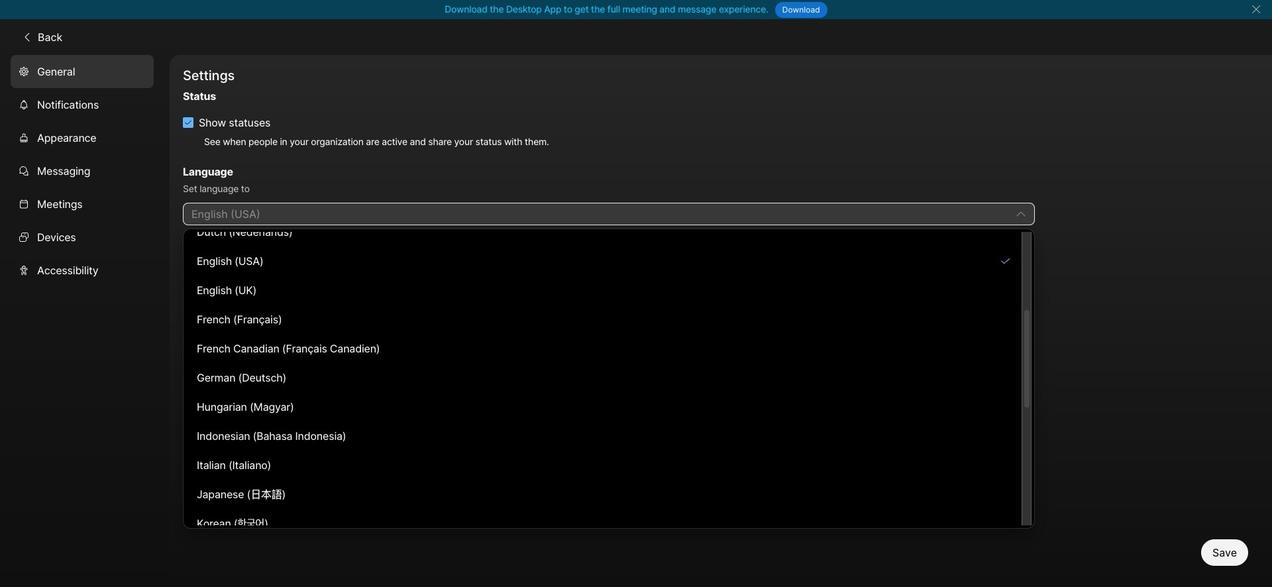 Task type: locate. For each thing, give the bounding box(es) containing it.
option
[[189, 248, 1020, 274]]

list box
[[186, 219, 1032, 537]]

meetings tab
[[11, 187, 154, 220]]

devices tab
[[11, 220, 154, 254]]

appearance tab
[[11, 121, 154, 154]]



Task type: vqa. For each thing, say whether or not it's contained in the screenshot.
The Meetings tab
yes



Task type: describe. For each thing, give the bounding box(es) containing it.
cancel_16 image
[[1252, 4, 1262, 15]]

accessibility tab
[[11, 254, 154, 287]]

notifications tab
[[11, 88, 154, 121]]

settings navigation
[[0, 55, 170, 587]]

general tab
[[11, 55, 154, 88]]

messaging tab
[[11, 154, 154, 187]]



